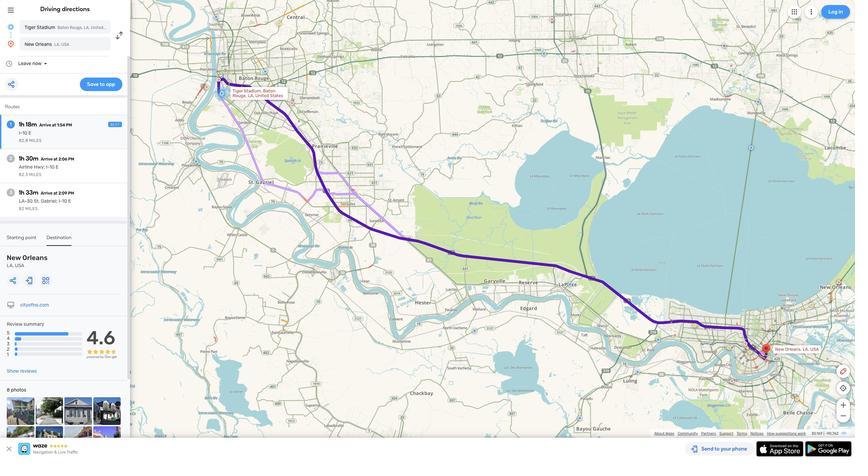 Task type: describe. For each thing, give the bounding box(es) containing it.
la, inside the tiger stadium, baton rouge, la, united states
[[248, 93, 255, 98]]

stadium
[[37, 25, 55, 30]]

i- inside la-30 st. gabriel; i-10 e 82 miles
[[59, 198, 62, 204]]

&
[[54, 450, 57, 455]]

miles inside airline hwy; i-10 e 82.3 miles
[[29, 172, 42, 177]]

about waze link
[[655, 431, 675, 436]]

reviews
[[20, 368, 37, 374]]

1 vertical spatial usa
[[15, 263, 24, 269]]

arrive for 1h 33m
[[41, 191, 53, 196]]

i- inside airline hwy; i-10 e 82.3 miles
[[46, 164, 50, 170]]

-
[[826, 431, 828, 436]]

2 inside 5 4 3 2 1
[[7, 347, 10, 352]]

partners link
[[702, 431, 717, 436]]

30m
[[26, 155, 38, 162]]

0 horizontal spatial police image
[[636, 370, 640, 374]]

zoom in image
[[840, 401, 848, 409]]

0 vertical spatial 2
[[9, 156, 12, 161]]

image 7 of new orleans, new orleans image
[[64, 426, 92, 454]]

2 horizontal spatial hazard image
[[810, 303, 814, 307]]

1 inside 5 4 3 2 1
[[7, 352, 9, 358]]

best
[[110, 123, 120, 127]]

30.169
[[812, 431, 823, 436]]

destination
[[47, 235, 72, 241]]

hwy;
[[34, 164, 45, 170]]

33m
[[26, 189, 38, 196]]

i- inside i-10 e 82.8 miles
[[19, 130, 22, 136]]

link image
[[842, 430, 847, 436]]

|
[[824, 431, 825, 436]]

e inside i-10 e 82.8 miles
[[28, 130, 31, 136]]

support
[[720, 431, 734, 436]]

zoom out image
[[840, 412, 848, 420]]

starting point button
[[7, 235, 36, 245]]

review
[[7, 322, 22, 327]]

1h 30m arrive at 2:06 pm
[[19, 155, 74, 162]]

about waze community partners support terms notices how suggestions work
[[655, 431, 807, 436]]

x image
[[5, 445, 13, 453]]

2:06
[[59, 157, 67, 162]]

suggestions
[[776, 431, 797, 436]]

waze
[[666, 431, 675, 436]]

starting
[[7, 235, 24, 241]]

30
[[27, 198, 33, 204]]

1h 33m arrive at 2:09 pm
[[19, 189, 74, 196]]

image 8 of new orleans, new orleans image
[[93, 426, 121, 454]]

miles inside la-30 st. gabriel; i-10 e 82 miles
[[25, 206, 38, 211]]

summary
[[24, 322, 44, 327]]

tiger for stadium
[[25, 25, 36, 30]]

82.8
[[19, 138, 28, 143]]

1h for 1h 30m
[[19, 155, 24, 162]]

tiger stadium baton rouge, la, united states
[[25, 25, 117, 30]]

4
[[7, 336, 10, 341]]

tiger for stadium,
[[233, 88, 243, 93]]

4.6
[[87, 327, 115, 349]]

gabriel;
[[41, 198, 58, 204]]

now
[[32, 61, 42, 66]]

90.762
[[828, 431, 839, 436]]

e inside airline hwy; i-10 e 82.3 miles
[[56, 164, 59, 170]]

2 vertical spatial road closed image
[[744, 342, 748, 346]]

0 horizontal spatial road closed image
[[551, 18, 555, 22]]

5 4 3 2 1
[[7, 330, 10, 358]]

5
[[7, 330, 10, 336]]

airline
[[19, 164, 33, 170]]

notices link
[[751, 431, 764, 436]]

8 photos
[[7, 387, 26, 393]]

st.
[[34, 198, 40, 204]]

1h for 1h 33m
[[19, 189, 24, 196]]

how suggestions work link
[[768, 431, 807, 436]]

directions
[[62, 5, 90, 13]]

united for stadium
[[91, 25, 103, 30]]

community link
[[678, 431, 698, 436]]

1 horizontal spatial police image
[[657, 338, 661, 342]]

baton for stadium
[[58, 25, 69, 30]]

new inside the new orleans la, usa
[[7, 254, 21, 262]]

1:54
[[57, 123, 65, 128]]

stadium,
[[244, 88, 262, 93]]

1 vertical spatial new orleans la, usa
[[7, 254, 48, 269]]

la, inside tiger stadium baton rouge, la, united states
[[84, 25, 90, 30]]

at for 33m
[[53, 191, 57, 196]]

cityofno.com
[[20, 302, 49, 308]]

point
[[25, 235, 36, 241]]

image 6 of new orleans, new orleans image
[[36, 426, 63, 454]]

0 vertical spatial 1
[[10, 121, 12, 127]]

airline hwy; i-10 e 82.3 miles
[[19, 164, 59, 177]]

orleans inside the new orleans la, usa
[[22, 254, 48, 262]]

3 inside 5 4 3 2 1
[[7, 341, 10, 347]]

0 vertical spatial hazard image
[[277, 22, 281, 26]]

i-10 e 82.8 miles
[[19, 130, 42, 143]]

driving
[[40, 5, 61, 13]]

2 horizontal spatial road closed image
[[838, 280, 842, 284]]

at for 18m
[[52, 123, 56, 128]]

image 4 of new orleans, new orleans image
[[93, 397, 121, 425]]

1 horizontal spatial usa
[[61, 42, 69, 47]]

photos
[[11, 387, 26, 393]]



Task type: locate. For each thing, give the bounding box(es) containing it.
1 horizontal spatial baton
[[263, 88, 276, 93]]

8
[[7, 387, 10, 393]]

new orleans, la, usa
[[776, 347, 820, 352]]

3 down the 5
[[7, 341, 10, 347]]

1 vertical spatial miles
[[29, 172, 42, 177]]

0 vertical spatial united
[[91, 25, 103, 30]]

road closed image
[[217, 78, 221, 82], [205, 85, 209, 89], [290, 101, 294, 105], [731, 379, 735, 383]]

3 left 33m
[[9, 190, 12, 195]]

states inside tiger stadium baton rouge, la, united states
[[104, 25, 117, 30]]

2
[[9, 156, 12, 161], [7, 347, 10, 352]]

1 horizontal spatial e
[[56, 164, 59, 170]]

tiger
[[25, 25, 36, 30], [233, 88, 243, 93]]

2 vertical spatial i-
[[59, 198, 62, 204]]

0 horizontal spatial usa
[[15, 263, 24, 269]]

0 vertical spatial baton
[[58, 25, 69, 30]]

arrive inside 1h 18m arrive at 1:54 pm
[[39, 123, 51, 128]]

miles right 82.8
[[29, 138, 42, 143]]

1 vertical spatial states
[[270, 93, 284, 98]]

partners
[[702, 431, 717, 436]]

1 down routes
[[10, 121, 12, 127]]

show
[[7, 368, 19, 374]]

arrive
[[39, 123, 51, 128], [41, 157, 53, 162], [41, 191, 53, 196]]

10 inside la-30 st. gabriel; i-10 e 82 miles
[[62, 198, 67, 204]]

navigation
[[33, 450, 53, 455]]

arrive inside 1h 30m arrive at 2:06 pm
[[41, 157, 53, 162]]

1
[[10, 121, 12, 127], [7, 352, 9, 358]]

1 vertical spatial baton
[[263, 88, 276, 93]]

1h up airline
[[19, 155, 24, 162]]

tiger left 'stadium,'
[[233, 88, 243, 93]]

destination button
[[47, 235, 72, 246]]

0 horizontal spatial tiger
[[25, 25, 36, 30]]

82.3
[[19, 172, 28, 177]]

0 horizontal spatial 10
[[22, 130, 27, 136]]

0 horizontal spatial hazard image
[[277, 22, 281, 26]]

e right gabriel;
[[68, 198, 71, 204]]

usa down tiger stadium baton rouge, la, united states
[[61, 42, 69, 47]]

0 horizontal spatial e
[[28, 130, 31, 136]]

pm for 30m
[[68, 157, 74, 162]]

about
[[655, 431, 665, 436]]

united inside the tiger stadium, baton rouge, la, united states
[[256, 93, 269, 98]]

2 vertical spatial miles
[[25, 206, 38, 211]]

0 vertical spatial pm
[[66, 123, 72, 128]]

1 vertical spatial orleans
[[22, 254, 48, 262]]

i- up 82.8
[[19, 130, 22, 136]]

0 vertical spatial i-
[[19, 130, 22, 136]]

at
[[52, 123, 56, 128], [54, 157, 58, 162], [53, 191, 57, 196]]

miles down hwy;
[[29, 172, 42, 177]]

0 vertical spatial 3
[[9, 190, 12, 195]]

baton right stadium
[[58, 25, 69, 30]]

1 horizontal spatial road closed image
[[744, 342, 748, 346]]

baton
[[58, 25, 69, 30], [263, 88, 276, 93]]

1h 18m arrive at 1:54 pm
[[19, 121, 72, 128]]

1 vertical spatial road closed image
[[838, 280, 842, 284]]

tiger stadium, baton rouge, la, united states
[[233, 88, 284, 98]]

computer image
[[7, 301, 15, 309]]

1 horizontal spatial new
[[25, 41, 34, 47]]

2 vertical spatial 1h
[[19, 189, 24, 196]]

terms
[[737, 431, 748, 436]]

image 2 of new orleans, new orleans image
[[36, 397, 63, 425]]

1 vertical spatial new
[[7, 254, 21, 262]]

pm for 18m
[[66, 123, 72, 128]]

pm inside 1h 33m arrive at 2:09 pm
[[68, 191, 74, 196]]

0 vertical spatial usa
[[61, 42, 69, 47]]

usa down starting point "button"
[[15, 263, 24, 269]]

at inside 1h 30m arrive at 2:06 pm
[[54, 157, 58, 162]]

2 vertical spatial pm
[[68, 191, 74, 196]]

new left orleans,
[[776, 347, 785, 352]]

new down starting point "button"
[[7, 254, 21, 262]]

2 horizontal spatial 10
[[62, 198, 67, 204]]

2 down 4
[[7, 347, 10, 352]]

0 vertical spatial e
[[28, 130, 31, 136]]

pm inside 1h 30m arrive at 2:06 pm
[[68, 157, 74, 162]]

police image
[[214, 15, 218, 19], [542, 52, 547, 56], [263, 69, 268, 74], [757, 100, 761, 104], [750, 146, 754, 150], [194, 160, 198, 164], [568, 282, 573, 286], [473, 329, 477, 333], [578, 416, 582, 420]]

0 vertical spatial 10
[[22, 130, 27, 136]]

3
[[9, 190, 12, 195], [7, 341, 10, 347]]

1 vertical spatial 3
[[7, 341, 10, 347]]

2 vertical spatial e
[[68, 198, 71, 204]]

2 horizontal spatial i-
[[59, 198, 62, 204]]

i- down 2:09
[[59, 198, 62, 204]]

1h for 1h 18m
[[19, 121, 24, 128]]

10 down 1h 30m arrive at 2:06 pm
[[50, 164, 55, 170]]

la-
[[19, 198, 27, 204]]

usa
[[61, 42, 69, 47], [15, 263, 24, 269], [811, 347, 820, 352]]

2 vertical spatial new
[[776, 347, 785, 352]]

usa right orleans,
[[811, 347, 820, 352]]

united
[[91, 25, 103, 30], [256, 93, 269, 98]]

10 down 2:09
[[62, 198, 67, 204]]

support link
[[720, 431, 734, 436]]

orleans down point
[[22, 254, 48, 262]]

united for stadium,
[[256, 93, 269, 98]]

1 vertical spatial united
[[256, 93, 269, 98]]

show reviews
[[7, 368, 37, 374]]

pm
[[66, 123, 72, 128], [68, 157, 74, 162], [68, 191, 74, 196]]

2 vertical spatial at
[[53, 191, 57, 196]]

30.169 | -90.762
[[812, 431, 839, 436]]

1 horizontal spatial hazard image
[[728, 346, 732, 350]]

pencil image
[[840, 367, 848, 375]]

1 vertical spatial police image
[[636, 370, 640, 374]]

2 vertical spatial 10
[[62, 198, 67, 204]]

1 vertical spatial arrive
[[41, 157, 53, 162]]

at left 1:54
[[52, 123, 56, 128]]

rouge, inside the tiger stadium, baton rouge, la, united states
[[233, 93, 247, 98]]

2:09
[[58, 191, 67, 196]]

0 vertical spatial police image
[[657, 338, 661, 342]]

miles inside i-10 e 82.8 miles
[[29, 138, 42, 143]]

1 vertical spatial i-
[[46, 164, 50, 170]]

location image
[[7, 40, 15, 48]]

pm right 2:09
[[68, 191, 74, 196]]

community
[[678, 431, 698, 436]]

work
[[798, 431, 807, 436]]

1 vertical spatial 1h
[[19, 155, 24, 162]]

starting point
[[7, 235, 36, 241]]

pm right 1:54
[[66, 123, 72, 128]]

1 vertical spatial pm
[[68, 157, 74, 162]]

review summary
[[7, 322, 44, 327]]

hazard image
[[277, 22, 281, 26], [810, 303, 814, 307], [728, 346, 732, 350]]

new right location image
[[25, 41, 34, 47]]

at for 30m
[[54, 157, 58, 162]]

la,
[[84, 25, 90, 30], [54, 42, 60, 47], [248, 93, 255, 98], [7, 263, 14, 269], [803, 347, 810, 352]]

1 horizontal spatial states
[[270, 93, 284, 98]]

0 vertical spatial miles
[[29, 138, 42, 143]]

1 vertical spatial tiger
[[233, 88, 243, 93]]

1 vertical spatial at
[[54, 157, 58, 162]]

rouge, for stadium,
[[233, 93, 247, 98]]

0 vertical spatial at
[[52, 123, 56, 128]]

baton inside the tiger stadium, baton rouge, la, united states
[[263, 88, 276, 93]]

states inside the tiger stadium, baton rouge, la, united states
[[270, 93, 284, 98]]

police image
[[657, 338, 661, 342], [636, 370, 640, 374]]

2 left 30m
[[9, 156, 12, 161]]

at left 2:06
[[54, 157, 58, 162]]

i-
[[19, 130, 22, 136], [46, 164, 50, 170], [59, 198, 62, 204]]

e down the 18m
[[28, 130, 31, 136]]

0 vertical spatial tiger
[[25, 25, 36, 30]]

10 up 82.8
[[22, 130, 27, 136]]

arrive for 1h 30m
[[41, 157, 53, 162]]

new orleans la, usa down starting point "button"
[[7, 254, 48, 269]]

0 vertical spatial arrive
[[39, 123, 51, 128]]

1h
[[19, 121, 24, 128], [19, 155, 24, 162], [19, 189, 24, 196]]

e down 2:06
[[56, 164, 59, 170]]

0 horizontal spatial rouge,
[[70, 25, 83, 30]]

accident image
[[723, 44, 727, 48]]

states
[[104, 25, 117, 30], [270, 93, 284, 98]]

orleans down stadium
[[35, 41, 52, 47]]

0 vertical spatial 1h
[[19, 121, 24, 128]]

1 vertical spatial hazard image
[[810, 303, 814, 307]]

arrive inside 1h 33m arrive at 2:09 pm
[[41, 191, 53, 196]]

at inside 1h 18m arrive at 1:54 pm
[[52, 123, 56, 128]]

pm inside 1h 18m arrive at 1:54 pm
[[66, 123, 72, 128]]

e inside la-30 st. gabriel; i-10 e 82 miles
[[68, 198, 71, 204]]

0 vertical spatial states
[[104, 25, 117, 30]]

10 inside i-10 e 82.8 miles
[[22, 130, 27, 136]]

1 vertical spatial 2
[[7, 347, 10, 352]]

0 horizontal spatial i-
[[19, 130, 22, 136]]

la-30 st. gabriel; i-10 e 82 miles
[[19, 198, 71, 211]]

at left 2:09
[[53, 191, 57, 196]]

baton right 'stadium,'
[[263, 88, 276, 93]]

1 horizontal spatial 1
[[10, 121, 12, 127]]

1h up la-
[[19, 189, 24, 196]]

pm right 2:06
[[68, 157, 74, 162]]

miles down 30
[[25, 206, 38, 211]]

1 vertical spatial 1
[[7, 352, 9, 358]]

arrive for 1h 18m
[[39, 123, 51, 128]]

1h left the 18m
[[19, 121, 24, 128]]

driving directions
[[40, 5, 90, 13]]

0 vertical spatial new orleans la, usa
[[25, 41, 69, 47]]

1 down 4
[[7, 352, 9, 358]]

i- right hwy;
[[46, 164, 50, 170]]

new orleans la, usa
[[25, 41, 69, 47], [7, 254, 48, 269]]

0 vertical spatial rouge,
[[70, 25, 83, 30]]

2 horizontal spatial usa
[[811, 347, 820, 352]]

3 1h from the top
[[19, 189, 24, 196]]

leave now
[[18, 61, 42, 66]]

2 horizontal spatial new
[[776, 347, 785, 352]]

2 horizontal spatial e
[[68, 198, 71, 204]]

image 3 of new orleans, new orleans image
[[64, 397, 92, 425]]

arrive right the 18m
[[39, 123, 51, 128]]

0 vertical spatial new
[[25, 41, 34, 47]]

current location image
[[7, 23, 15, 31]]

arrive up gabriel;
[[41, 191, 53, 196]]

tiger left stadium
[[25, 25, 36, 30]]

traffic
[[67, 450, 78, 455]]

orleans,
[[786, 347, 802, 352]]

united inside tiger stadium baton rouge, la, united states
[[91, 25, 103, 30]]

1 horizontal spatial 10
[[50, 164, 55, 170]]

live
[[58, 450, 66, 455]]

rouge, inside tiger stadium baton rouge, la, united states
[[70, 25, 83, 30]]

1 horizontal spatial united
[[256, 93, 269, 98]]

states for stadium,
[[270, 93, 284, 98]]

baton for stadium,
[[263, 88, 276, 93]]

2 1h from the top
[[19, 155, 24, 162]]

2 vertical spatial arrive
[[41, 191, 53, 196]]

how
[[768, 431, 775, 436]]

navigation & live traffic
[[33, 450, 78, 455]]

1 horizontal spatial i-
[[46, 164, 50, 170]]

1 horizontal spatial rouge,
[[233, 93, 247, 98]]

routes
[[5, 104, 20, 110]]

1 vertical spatial rouge,
[[233, 93, 247, 98]]

2 vertical spatial hazard image
[[728, 346, 732, 350]]

1 horizontal spatial tiger
[[233, 88, 243, 93]]

road closed image
[[551, 18, 555, 22], [838, 280, 842, 284], [744, 342, 748, 346]]

notices
[[751, 431, 764, 436]]

0 horizontal spatial 1
[[7, 352, 9, 358]]

18m
[[26, 121, 37, 128]]

rouge,
[[70, 25, 83, 30], [233, 93, 247, 98]]

arrive up hwy;
[[41, 157, 53, 162]]

states for stadium
[[104, 25, 117, 30]]

1 vertical spatial e
[[56, 164, 59, 170]]

at inside 1h 33m arrive at 2:09 pm
[[53, 191, 57, 196]]

hazard image
[[693, 324, 697, 328], [771, 326, 775, 330], [749, 350, 753, 354], [796, 397, 800, 401]]

clock image
[[5, 60, 13, 68]]

0 horizontal spatial baton
[[58, 25, 69, 30]]

0 vertical spatial road closed image
[[551, 18, 555, 22]]

82
[[19, 206, 24, 211]]

new orleans la, usa down stadium
[[25, 41, 69, 47]]

tiger inside the tiger stadium, baton rouge, la, united states
[[233, 88, 243, 93]]

leave
[[18, 61, 31, 66]]

0 horizontal spatial united
[[91, 25, 103, 30]]

miles
[[29, 138, 42, 143], [29, 172, 42, 177], [25, 206, 38, 211]]

1 vertical spatial 10
[[50, 164, 55, 170]]

1 1h from the top
[[19, 121, 24, 128]]

0 vertical spatial orleans
[[35, 41, 52, 47]]

10 inside airline hwy; i-10 e 82.3 miles
[[50, 164, 55, 170]]

e
[[28, 130, 31, 136], [56, 164, 59, 170], [68, 198, 71, 204]]

0 horizontal spatial states
[[104, 25, 117, 30]]

terms link
[[737, 431, 748, 436]]

image 1 of new orleans, new orleans image
[[7, 397, 34, 425]]

2 vertical spatial usa
[[811, 347, 820, 352]]

pm for 33m
[[68, 191, 74, 196]]

0 horizontal spatial new
[[7, 254, 21, 262]]

image 5 of new orleans, new orleans image
[[7, 426, 34, 454]]

cityofno.com link
[[20, 302, 49, 308]]

rouge, for stadium
[[70, 25, 83, 30]]

baton inside tiger stadium baton rouge, la, united states
[[58, 25, 69, 30]]

10
[[22, 130, 27, 136], [50, 164, 55, 170], [62, 198, 67, 204]]



Task type: vqa. For each thing, say whether or not it's contained in the screenshot.
30.267 | -97.759
no



